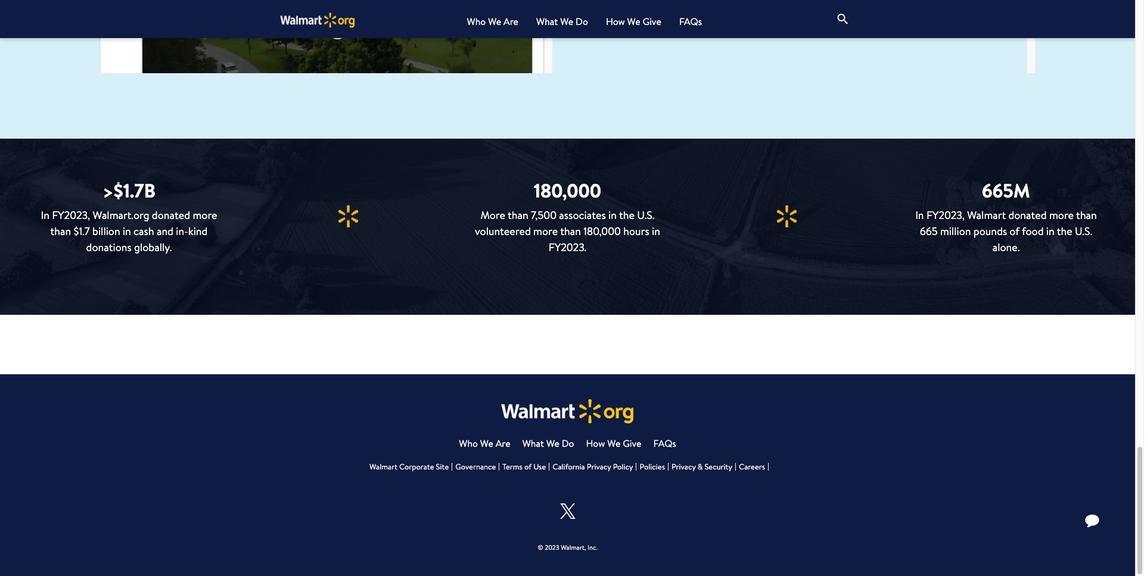 Task type: vqa. For each thing, say whether or not it's contained in the screenshot.
the environmental
no



Task type: describe. For each thing, give the bounding box(es) containing it.
policies link
[[640, 462, 665, 473]]

walmart,
[[561, 543, 586, 553]]

in inside >$1.7b in fy2023, walmart.org donated more than $1.7 billion in cash and in-kind donations globally.
[[123, 224, 131, 239]]

0 horizontal spatial walmart
[[369, 462, 397, 473]]

faqs link for home image
[[679, 14, 702, 29]]

terms of use link
[[503, 462, 546, 473]]

what we do link
[[522, 437, 574, 451]]

than inside 665m in fy2023, walmart donated more than 665 million pounds of food in the u.s. alone.
[[1076, 208, 1097, 223]]

who for who we are link
[[459, 437, 478, 451]]

donations
[[86, 240, 132, 255]]

kind
[[188, 224, 208, 239]]

california privacy policy link
[[553, 462, 633, 473]]

665m in fy2023, walmart donated more than 665 million pounds of food in the u.s. alone.
[[915, 177, 1097, 255]]

u.s. inside 665m in fy2023, walmart donated more than 665 million pounds of food in the u.s. alone.
[[1075, 224, 1092, 239]]

faqs link for walmart logo dark
[[653, 437, 676, 451]]

0 horizontal spatial of
[[524, 462, 532, 473]]

>$1.7b in fy2023, walmart.org donated more than $1.7 billion in cash and in-kind donations globally.
[[41, 177, 217, 255]]

and
[[157, 224, 173, 239]]

policies
[[640, 462, 665, 473]]

hours
[[623, 224, 649, 239]]

are for who we are dropdown button
[[504, 15, 518, 28]]

walmart logo dark image
[[493, 399, 642, 426]]

in right hours
[[652, 224, 660, 239]]

california
[[553, 462, 585, 473]]

how for how we give dropdown button
[[606, 15, 625, 28]]

what for what we do 'popup button'
[[536, 15, 558, 28]]

in-
[[176, 224, 188, 239]]

globally.
[[134, 240, 172, 255]]

careers link
[[739, 462, 765, 473]]

2023
[[545, 543, 559, 553]]

home image
[[276, 12, 359, 28]]

more inside 180,000 more than 7,500 associates in the u.s. volunteered more than 180,000 hours in fy2023.
[[533, 224, 558, 239]]

who we are for who we are dropdown button
[[467, 15, 518, 28]]

we for who we are link
[[480, 437, 493, 451]]

careers
[[739, 462, 765, 473]]

the inside 665m in fy2023, walmart donated more than 665 million pounds of food in the u.s. alone.
[[1057, 224, 1072, 239]]

$1.7
[[74, 224, 90, 239]]

1 vertical spatial 180,000
[[584, 224, 621, 239]]

fy2023.
[[549, 240, 586, 255]]

walmart corporate site link
[[369, 462, 449, 473]]

in right associates
[[608, 208, 617, 223]]

fy2023, for 665m
[[927, 208, 965, 223]]

u.s. inside 180,000 more than 7,500 associates in the u.s. volunteered more than 180,000 hours in fy2023.
[[637, 208, 655, 223]]

how we give button
[[606, 14, 661, 29]]

use
[[533, 462, 546, 473]]

give for how we give dropdown button
[[643, 15, 661, 28]]

walmart corporate site
[[369, 462, 449, 473]]

million
[[940, 224, 971, 239]]

©
[[538, 543, 543, 553]]

what for what we do link
[[522, 437, 544, 451]]

california privacy policy
[[553, 462, 633, 473]]

who for who we are dropdown button
[[467, 15, 486, 28]]

© 2023 walmart, inc.
[[538, 543, 597, 553]]

we for how we give link
[[607, 437, 621, 451]]

what we do for what we do link
[[522, 437, 574, 451]]

0 vertical spatial 180,000
[[534, 177, 601, 204]]

privacy & security link
[[672, 462, 732, 473]]

how we give for how we give dropdown button
[[606, 15, 661, 28]]

terms of use
[[503, 462, 546, 473]]



Task type: locate. For each thing, give the bounding box(es) containing it.
privacy left &
[[672, 462, 696, 473]]

are left what we do 'popup button'
[[504, 15, 518, 28]]

fy2023, inside 665m in fy2023, walmart donated more than 665 million pounds of food in the u.s. alone.
[[927, 208, 965, 223]]

0 vertical spatial do
[[576, 15, 588, 28]]

donated up and
[[152, 208, 190, 223]]

1 horizontal spatial privacy
[[672, 462, 696, 473]]

what up use
[[522, 437, 544, 451]]

give for how we give link
[[623, 437, 642, 451]]

corporate
[[399, 462, 434, 473]]

2 privacy from the left
[[672, 462, 696, 473]]

policy
[[613, 462, 633, 473]]

>$1.7b
[[102, 177, 156, 204]]

do up california on the bottom of page
[[562, 437, 574, 451]]

1 vertical spatial faqs
[[653, 437, 676, 451]]

1 fy2023, from the left
[[52, 208, 90, 223]]

u.s. up hours
[[637, 208, 655, 223]]

0 vertical spatial give
[[643, 15, 661, 28]]

0 horizontal spatial the
[[619, 208, 635, 223]]

what right who we are dropdown button
[[536, 15, 558, 28]]

0 vertical spatial faqs link
[[679, 14, 702, 29]]

do
[[576, 15, 588, 28], [562, 437, 574, 451]]

0 vertical spatial what
[[536, 15, 558, 28]]

how
[[606, 15, 625, 28], [586, 437, 605, 451]]

in
[[41, 208, 49, 223], [915, 208, 924, 223]]

0 vertical spatial what we do
[[536, 15, 588, 28]]

180,000 up associates
[[534, 177, 601, 204]]

fy2023, up $1.7
[[52, 208, 90, 223]]

0 horizontal spatial u.s.
[[637, 208, 655, 223]]

who
[[467, 15, 486, 28], [459, 437, 478, 451]]

who we are for who we are link
[[459, 437, 510, 451]]

donated for >$1.7b
[[152, 208, 190, 223]]

than inside >$1.7b in fy2023, walmart.org donated more than $1.7 billion in cash and in-kind donations globally.
[[50, 224, 71, 239]]

who we are button
[[467, 14, 518, 29]]

do for what we do 'popup button'
[[576, 15, 588, 28]]

1 horizontal spatial give
[[643, 15, 661, 28]]

1 in from the left
[[41, 208, 49, 223]]

are
[[504, 15, 518, 28], [496, 437, 510, 451]]

0 horizontal spatial do
[[562, 437, 574, 451]]

1 horizontal spatial how
[[606, 15, 625, 28]]

who inside dropdown button
[[467, 15, 486, 28]]

1 vertical spatial of
[[524, 462, 532, 473]]

img 2 image
[[560, 504, 575, 520]]

associates
[[559, 208, 606, 223]]

of left use
[[524, 462, 532, 473]]

what
[[536, 15, 558, 28], [522, 437, 544, 451]]

1 horizontal spatial fy2023,
[[927, 208, 965, 223]]

0 vertical spatial the
[[619, 208, 635, 223]]

1 vertical spatial u.s.
[[1075, 224, 1092, 239]]

fy2023, for >$1.7b
[[52, 208, 90, 223]]

180,000 more than 7,500 associates in the u.s. volunteered more than 180,000 hours in fy2023.
[[475, 177, 660, 255]]

of inside 665m in fy2023, walmart donated more than 665 million pounds of food in the u.s. alone.
[[1010, 224, 1020, 239]]

in
[[608, 208, 617, 223], [123, 224, 131, 239], [652, 224, 660, 239], [1046, 224, 1055, 239]]

walmart left corporate
[[369, 462, 397, 473]]

fy2023, up million
[[927, 208, 965, 223]]

cash
[[134, 224, 154, 239]]

2 fy2023, from the left
[[927, 208, 965, 223]]

0 horizontal spatial privacy
[[587, 462, 611, 473]]

than
[[508, 208, 528, 223], [1076, 208, 1097, 223], [50, 224, 71, 239], [560, 224, 581, 239]]

how we give link
[[586, 437, 642, 451]]

we inside 'popup button'
[[560, 15, 573, 28]]

1 vertical spatial what
[[522, 437, 544, 451]]

180,000 down associates
[[584, 224, 621, 239]]

0 horizontal spatial more
[[193, 208, 217, 223]]

who we are link
[[459, 437, 510, 451]]

do for what we do link
[[562, 437, 574, 451]]

0 horizontal spatial give
[[623, 437, 642, 451]]

in for >$1.7b
[[41, 208, 49, 223]]

walmart up pounds
[[967, 208, 1006, 223]]

1 horizontal spatial of
[[1010, 224, 1020, 239]]

what we do button
[[536, 14, 588, 29]]

faqs right how we give dropdown button
[[679, 15, 702, 28]]

faqs
[[679, 15, 702, 28], [653, 437, 676, 451]]

site
[[436, 462, 449, 473]]

1 horizontal spatial faqs
[[679, 15, 702, 28]]

food
[[1022, 224, 1044, 239]]

faqs for faqs link related to home image
[[679, 15, 702, 28]]

1 horizontal spatial u.s.
[[1075, 224, 1092, 239]]

1 horizontal spatial walmart
[[967, 208, 1006, 223]]

0 vertical spatial are
[[504, 15, 518, 28]]

the inside 180,000 more than 7,500 associates in the u.s. volunteered more than 180,000 hours in fy2023.
[[619, 208, 635, 223]]

more inside 665m in fy2023, walmart donated more than 665 million pounds of food in the u.s. alone.
[[1049, 208, 1074, 223]]

faqs link right how we give dropdown button
[[679, 14, 702, 29]]

privacy & security
[[672, 462, 732, 473]]

more for >$1.7b
[[193, 208, 217, 223]]

faqs link
[[679, 14, 702, 29], [653, 437, 676, 451]]

how we give
[[606, 15, 661, 28], [586, 437, 642, 451]]

1 privacy from the left
[[587, 462, 611, 473]]

in right food
[[1046, 224, 1055, 239]]

walmart
[[967, 208, 1006, 223], [369, 462, 397, 473]]

security
[[705, 462, 732, 473]]

2 in from the left
[[915, 208, 924, 223]]

how up california privacy policy link
[[586, 437, 605, 451]]

walmart.org
[[93, 208, 149, 223]]

how right what we do 'popup button'
[[606, 15, 625, 28]]

fy2023,
[[52, 208, 90, 223], [927, 208, 965, 223]]

1 vertical spatial do
[[562, 437, 574, 451]]

665
[[920, 224, 938, 239]]

1 vertical spatial how we give
[[586, 437, 642, 451]]

1 vertical spatial what we do
[[522, 437, 574, 451]]

more
[[481, 208, 505, 223]]

walmart inside 665m in fy2023, walmart donated more than 665 million pounds of food in the u.s. alone.
[[967, 208, 1006, 223]]

0 horizontal spatial donated
[[152, 208, 190, 223]]

we for how we give dropdown button
[[627, 15, 640, 28]]

more inside >$1.7b in fy2023, walmart.org donated more than $1.7 billion in cash and in-kind donations globally.
[[193, 208, 217, 223]]

0 vertical spatial how we give
[[606, 15, 661, 28]]

u.s.
[[637, 208, 655, 223], [1075, 224, 1092, 239]]

0 vertical spatial how
[[606, 15, 625, 28]]

donated inside 665m in fy2023, walmart donated more than 665 million pounds of food in the u.s. alone.
[[1009, 208, 1047, 223]]

1 horizontal spatial donated
[[1009, 208, 1047, 223]]

donated up food
[[1009, 208, 1047, 223]]

what we do
[[536, 15, 588, 28], [522, 437, 574, 451]]

&
[[698, 462, 703, 473]]

1 vertical spatial are
[[496, 437, 510, 451]]

1 donated from the left
[[152, 208, 190, 223]]

more
[[193, 208, 217, 223], [1049, 208, 1074, 223], [533, 224, 558, 239]]

do inside 'popup button'
[[576, 15, 588, 28]]

1 vertical spatial how
[[586, 437, 605, 451]]

pounds
[[974, 224, 1007, 239]]

volunteered
[[475, 224, 531, 239]]

0 vertical spatial u.s.
[[637, 208, 655, 223]]

fy2023, inside >$1.7b in fy2023, walmart.org donated more than $1.7 billion in cash and in-kind donations globally.
[[52, 208, 90, 223]]

1 vertical spatial walmart
[[369, 462, 397, 473]]

the
[[619, 208, 635, 223], [1057, 224, 1072, 239]]

2 donated from the left
[[1009, 208, 1047, 223]]

1 horizontal spatial in
[[915, 208, 924, 223]]

1 vertical spatial faqs link
[[653, 437, 676, 451]]

faqs up 'policies' link at the bottom of the page
[[653, 437, 676, 451]]

alone.
[[993, 240, 1020, 255]]

governance
[[455, 462, 496, 473]]

what inside 'popup button'
[[536, 15, 558, 28]]

1 horizontal spatial the
[[1057, 224, 1072, 239]]

more for 665m
[[1049, 208, 1074, 223]]

we
[[488, 15, 501, 28], [560, 15, 573, 28], [627, 15, 640, 28], [480, 437, 493, 451], [546, 437, 560, 451], [607, 437, 621, 451]]

are up "terms"
[[496, 437, 510, 451]]

0 horizontal spatial in
[[41, 208, 49, 223]]

governance link
[[455, 462, 496, 473]]

privacy
[[587, 462, 611, 473], [672, 462, 696, 473]]

the up hours
[[619, 208, 635, 223]]

who we are
[[467, 15, 518, 28], [459, 437, 510, 451]]

u.s. right food
[[1075, 224, 1092, 239]]

0 horizontal spatial faqs
[[653, 437, 676, 451]]

are for who we are link
[[496, 437, 510, 451]]

give
[[643, 15, 661, 28], [623, 437, 642, 451]]

665m
[[982, 177, 1030, 204]]

of
[[1010, 224, 1020, 239], [524, 462, 532, 473]]

in inside 665m in fy2023, walmart donated more than 665 million pounds of food in the u.s. alone.
[[1046, 224, 1055, 239]]

the right food
[[1057, 224, 1072, 239]]

0 vertical spatial faqs
[[679, 15, 702, 28]]

1 vertical spatial who
[[459, 437, 478, 451]]

we for who we are dropdown button
[[488, 15, 501, 28]]

in left cash
[[123, 224, 131, 239]]

donated inside >$1.7b in fy2023, walmart.org donated more than $1.7 billion in cash and in-kind donations globally.
[[152, 208, 190, 223]]

1 horizontal spatial do
[[576, 15, 588, 28]]

billion
[[92, 224, 120, 239]]

2 horizontal spatial more
[[1049, 208, 1074, 223]]

1 horizontal spatial more
[[533, 224, 558, 239]]

privacy left policy
[[587, 462, 611, 473]]

what we do for what we do 'popup button'
[[536, 15, 588, 28]]

faqs link up 'policies' link at the bottom of the page
[[653, 437, 676, 451]]

how for how we give link
[[586, 437, 605, 451]]

1 vertical spatial give
[[623, 437, 642, 451]]

of up alone.
[[1010, 224, 1020, 239]]

terms
[[503, 462, 523, 473]]

how we give for how we give link
[[586, 437, 642, 451]]

do left how we give dropdown button
[[576, 15, 588, 28]]

are inside who we are dropdown button
[[504, 15, 518, 28]]

give inside dropdown button
[[643, 15, 661, 28]]

how inside how we give dropdown button
[[606, 15, 625, 28]]

1 horizontal spatial faqs link
[[679, 14, 702, 29]]

180,000
[[534, 177, 601, 204], [584, 224, 621, 239]]

donated for 665m
[[1009, 208, 1047, 223]]

1 vertical spatial the
[[1057, 224, 1072, 239]]

donated
[[152, 208, 190, 223], [1009, 208, 1047, 223]]

0 horizontal spatial fy2023,
[[52, 208, 90, 223]]

0 vertical spatial who
[[467, 15, 486, 28]]

search
[[836, 12, 850, 26]]

inc.
[[588, 543, 597, 553]]

in inside >$1.7b in fy2023, walmart.org donated more than $1.7 billion in cash and in-kind donations globally.
[[41, 208, 49, 223]]

0 horizontal spatial faqs link
[[653, 437, 676, 451]]

7,500
[[531, 208, 557, 223]]

we for what we do 'popup button'
[[560, 15, 573, 28]]

1 vertical spatial who we are
[[459, 437, 510, 451]]

0 vertical spatial walmart
[[967, 208, 1006, 223]]

in for 665m
[[915, 208, 924, 223]]

in inside 665m in fy2023, walmart donated more than 665 million pounds of food in the u.s. alone.
[[915, 208, 924, 223]]

faqs for walmart logo dark's faqs link
[[653, 437, 676, 451]]

0 horizontal spatial how
[[586, 437, 605, 451]]

we for what we do link
[[546, 437, 560, 451]]

0 vertical spatial who we are
[[467, 15, 518, 28]]

0 vertical spatial of
[[1010, 224, 1020, 239]]



